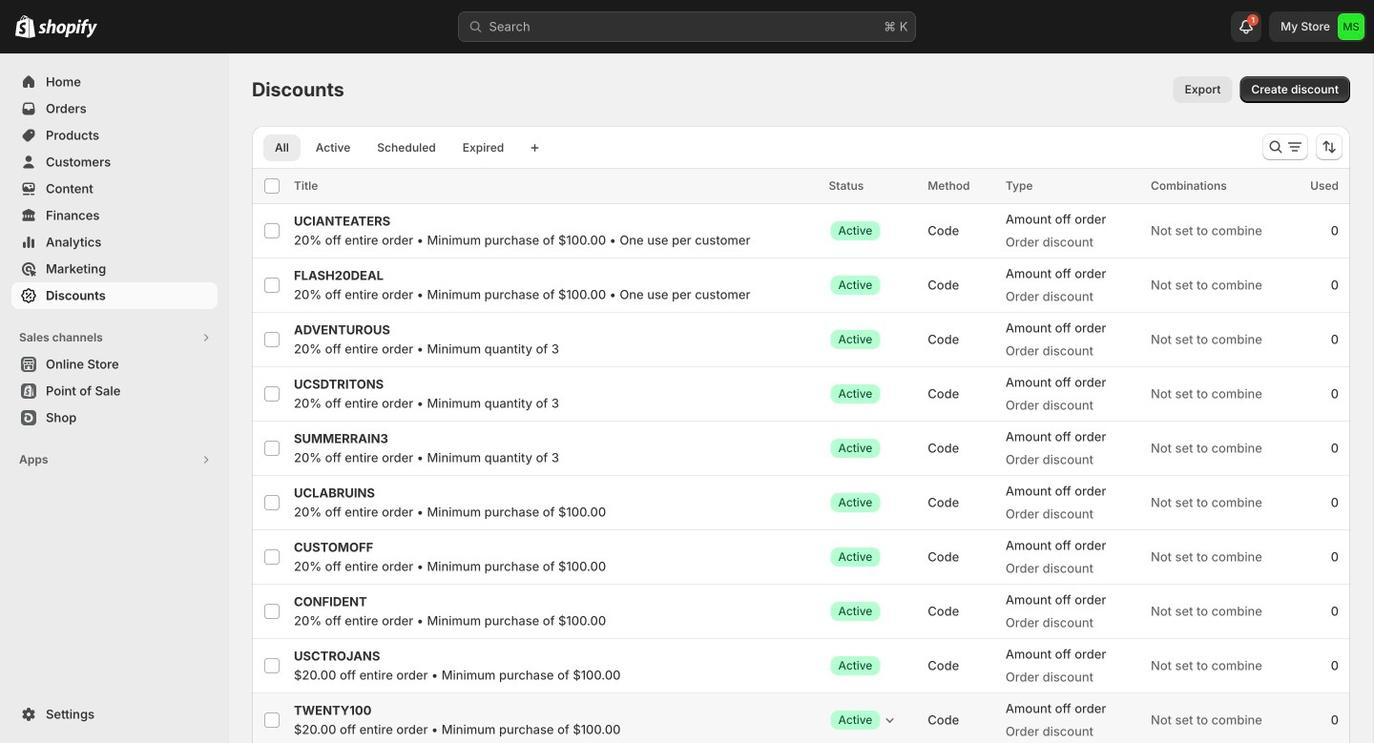Task type: describe. For each thing, give the bounding box(es) containing it.
my store image
[[1338, 13, 1365, 40]]

shopify image
[[38, 19, 97, 38]]



Task type: vqa. For each thing, say whether or not it's contained in the screenshot.
'Search countries' text field
no



Task type: locate. For each thing, give the bounding box(es) containing it.
shopify image
[[15, 15, 35, 38]]

tab list
[[260, 134, 520, 161]]



